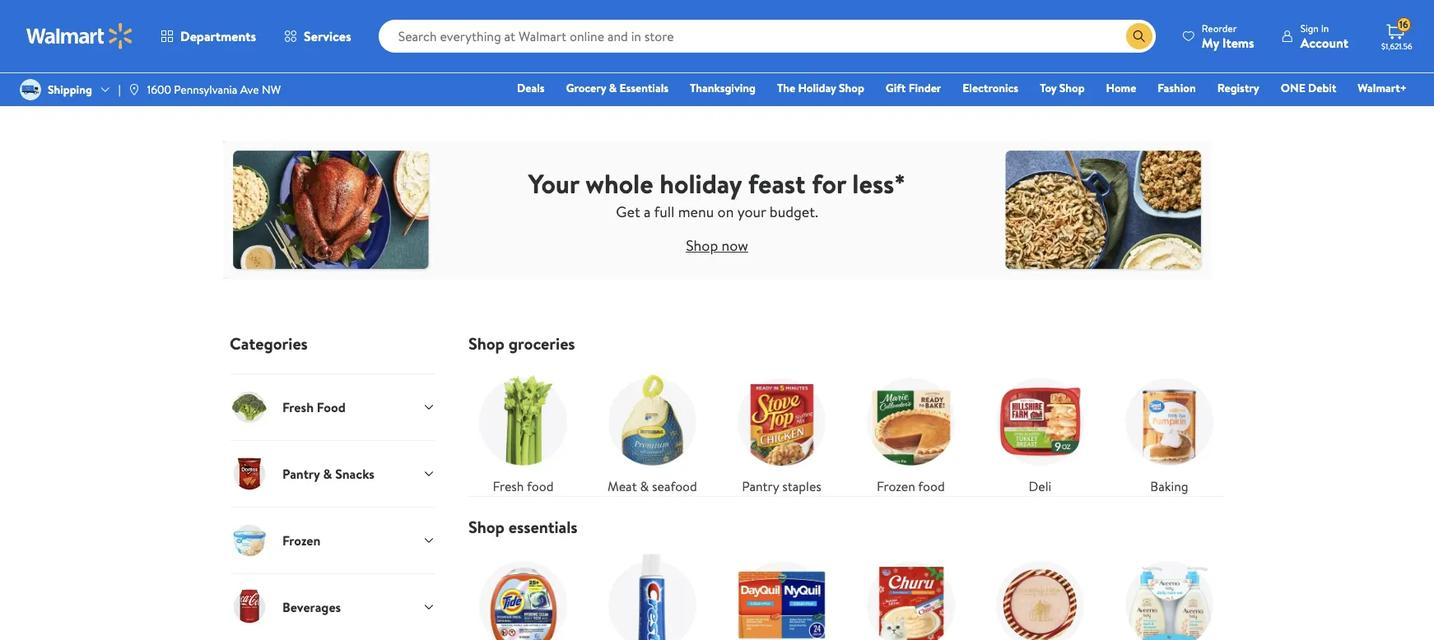 Task type: locate. For each thing, give the bounding box(es) containing it.
shop groceries
[[468, 333, 575, 355]]

reorder my items
[[1202, 21, 1255, 51]]

pantry & snacks
[[282, 465, 375, 483]]

shop right toy
[[1060, 80, 1085, 96]]

toy shop link
[[1033, 79, 1092, 97]]

1 horizontal spatial &
[[609, 80, 617, 96]]

beverages
[[282, 598, 341, 617]]

1600
[[147, 81, 171, 98]]

1 horizontal spatial food
[[918, 478, 945, 496]]

fresh for fresh food
[[493, 478, 524, 496]]

0 horizontal spatial frozen
[[282, 532, 321, 550]]

pantry left the staples
[[742, 478, 779, 496]]

frozen food link
[[856, 367, 966, 496]]

frozen food
[[877, 478, 945, 496]]

 image
[[20, 79, 41, 100]]

2 list from the top
[[459, 538, 1234, 641]]

 image
[[127, 83, 141, 96]]

holiday
[[660, 165, 742, 201]]

now
[[722, 235, 748, 256]]

baking link
[[1115, 367, 1224, 496]]

deals link
[[510, 79, 552, 97]]

1 vertical spatial fresh
[[493, 478, 524, 496]]

frozen for frozen
[[282, 532, 321, 550]]

nw
[[262, 81, 281, 98]]

shop left groceries
[[468, 333, 505, 355]]

meat & seafood link
[[598, 367, 707, 496]]

gift finder
[[886, 80, 941, 96]]

2 food from the left
[[918, 478, 945, 496]]

deli link
[[986, 367, 1095, 496]]

fashion
[[1158, 80, 1196, 96]]

one debit link
[[1274, 79, 1344, 97]]

items
[[1223, 33, 1255, 51]]

0 horizontal spatial pantry
[[282, 465, 320, 483]]

fresh left food
[[282, 398, 314, 416]]

shop
[[839, 80, 864, 96], [1060, 80, 1085, 96], [686, 235, 718, 256], [468, 333, 505, 355], [468, 516, 505, 538]]

deals
[[517, 80, 545, 96]]

& right the grocery at the top left
[[609, 80, 617, 96]]

staples
[[782, 478, 822, 496]]

in
[[1321, 21, 1329, 35]]

essentials
[[620, 80, 669, 96]]

0 vertical spatial list
[[459, 354, 1234, 496]]

0 vertical spatial frozen
[[877, 478, 915, 496]]

1 vertical spatial list
[[459, 538, 1234, 641]]

1 horizontal spatial frozen
[[877, 478, 915, 496]]

services button
[[270, 16, 365, 56]]

snacks
[[335, 465, 375, 483]]

pantry left snacks
[[282, 465, 320, 483]]

1 food from the left
[[527, 478, 554, 496]]

my
[[1202, 33, 1219, 51]]

electronics link
[[955, 79, 1026, 97]]

for
[[812, 165, 846, 201]]

fresh inside dropdown button
[[282, 398, 314, 416]]

1 vertical spatial frozen
[[282, 532, 321, 550]]

fresh for fresh food
[[282, 398, 314, 416]]

shop down "fresh food"
[[468, 516, 505, 538]]

your whole holiday feast for less. get a full menu on your budget. shop now. image
[[223, 139, 1211, 281]]

0 horizontal spatial &
[[323, 465, 332, 483]]

electronics
[[963, 80, 1019, 96]]

sign
[[1301, 21, 1319, 35]]

list for shop essentials
[[459, 538, 1234, 641]]

shop now
[[686, 235, 748, 256]]

list containing fresh food
[[459, 354, 1234, 496]]

0 horizontal spatial fresh
[[282, 398, 314, 416]]

16
[[1400, 17, 1408, 31]]

2 horizontal spatial &
[[640, 478, 649, 496]]

a
[[644, 201, 651, 222]]

0 vertical spatial fresh
[[282, 398, 314, 416]]

ave
[[240, 81, 259, 98]]

meat
[[608, 478, 637, 496]]

holiday
[[798, 80, 836, 96]]

&
[[609, 80, 617, 96], [323, 465, 332, 483], [640, 478, 649, 496]]

fresh
[[282, 398, 314, 416], [493, 478, 524, 496]]

Search search field
[[378, 20, 1156, 53]]

& left snacks
[[323, 465, 332, 483]]

shop left now
[[686, 235, 718, 256]]

pantry
[[282, 465, 320, 483], [742, 478, 779, 496]]

list for shop groceries
[[459, 354, 1234, 496]]

whole
[[586, 165, 653, 201]]

1 horizontal spatial fresh
[[493, 478, 524, 496]]

food
[[317, 398, 346, 416]]

list
[[459, 354, 1234, 496], [459, 538, 1234, 641]]

essentials
[[509, 516, 578, 538]]

food
[[527, 478, 554, 496], [918, 478, 945, 496]]

frozen button
[[230, 507, 436, 574]]

1 horizontal spatial pantry
[[742, 478, 779, 496]]

registry
[[1218, 80, 1260, 96]]

& for snacks
[[323, 465, 332, 483]]

fresh inside list
[[493, 478, 524, 496]]

feast
[[748, 165, 806, 201]]

grocery
[[566, 80, 606, 96]]

baking
[[1150, 478, 1189, 496]]

pantry staples link
[[727, 367, 837, 496]]

home link
[[1099, 79, 1144, 97]]

fresh up shop essentials
[[493, 478, 524, 496]]

fresh food
[[493, 478, 554, 496]]

& for essentials
[[609, 80, 617, 96]]

beverages button
[[230, 574, 436, 641]]

1 list from the top
[[459, 354, 1234, 496]]

pantry inside dropdown button
[[282, 465, 320, 483]]

& right meat
[[640, 478, 649, 496]]

shop now link
[[686, 235, 748, 256]]

0 horizontal spatial food
[[527, 478, 554, 496]]

& inside dropdown button
[[323, 465, 332, 483]]

frozen inside dropdown button
[[282, 532, 321, 550]]

your whole holiday feast for less* get a full menu on your budget.
[[528, 165, 906, 222]]

your
[[737, 201, 766, 222]]

walmart image
[[26, 23, 133, 49]]

frozen
[[877, 478, 915, 496], [282, 532, 321, 550]]

debit
[[1308, 80, 1337, 96]]



Task type: describe. For each thing, give the bounding box(es) containing it.
categories
[[230, 333, 308, 355]]

your
[[528, 165, 579, 201]]

budget.
[[770, 201, 818, 222]]

departments
[[180, 27, 256, 45]]

reorder
[[1202, 21, 1237, 35]]

registry link
[[1210, 79, 1267, 97]]

pantry staples
[[742, 478, 822, 496]]

food for frozen food
[[918, 478, 945, 496]]

fashion link
[[1151, 79, 1204, 97]]

shop for now
[[686, 235, 718, 256]]

pantry & snacks button
[[230, 441, 436, 507]]

1600 pennsylvania ave nw
[[147, 81, 281, 98]]

seafood
[[652, 478, 697, 496]]

pennsylvania
[[174, 81, 237, 98]]

food for fresh food
[[527, 478, 554, 496]]

shipping
[[48, 81, 92, 98]]

& for seafood
[[640, 478, 649, 496]]

sign in account
[[1301, 21, 1349, 51]]

frozen for frozen food
[[877, 478, 915, 496]]

|
[[118, 81, 121, 98]]

the holiday shop
[[777, 80, 864, 96]]

shop right holiday
[[839, 80, 864, 96]]

gift
[[886, 80, 906, 96]]

get
[[616, 201, 640, 222]]

less*
[[852, 165, 906, 201]]

thanksgiving link
[[683, 79, 763, 97]]

grocery & essentials link
[[559, 79, 676, 97]]

one
[[1281, 80, 1306, 96]]

one debit
[[1281, 80, 1337, 96]]

shop for essentials
[[468, 516, 505, 538]]

on
[[718, 201, 734, 222]]

home
[[1106, 80, 1137, 96]]

account
[[1301, 33, 1349, 51]]

Walmart Site-Wide search field
[[378, 20, 1156, 53]]

thanksgiving
[[690, 80, 756, 96]]

toy shop
[[1040, 80, 1085, 96]]

fresh food button
[[230, 374, 436, 441]]

grocery & essentials
[[566, 80, 669, 96]]

fresh food link
[[468, 367, 578, 496]]

toy
[[1040, 80, 1057, 96]]

deli
[[1029, 478, 1052, 496]]

services
[[304, 27, 351, 45]]

walmart+ link
[[1351, 79, 1415, 97]]

pantry for pantry & snacks
[[282, 465, 320, 483]]

gift finder link
[[878, 79, 949, 97]]

the holiday shop link
[[770, 79, 872, 97]]

meat & seafood
[[608, 478, 697, 496]]

full
[[654, 201, 675, 222]]

the
[[777, 80, 796, 96]]

finder
[[909, 80, 941, 96]]

departments button
[[147, 16, 270, 56]]

$1,621.56
[[1382, 40, 1413, 52]]

pantry for pantry staples
[[742, 478, 779, 496]]

shop for groceries
[[468, 333, 505, 355]]

search icon image
[[1133, 30, 1146, 43]]

menu
[[678, 201, 714, 222]]

walmart+
[[1358, 80, 1407, 96]]

shop essentials
[[468, 516, 578, 538]]

groceries
[[509, 333, 575, 355]]

fresh food
[[282, 398, 346, 416]]



Task type: vqa. For each thing, say whether or not it's contained in the screenshot.
Fashion Link
yes



